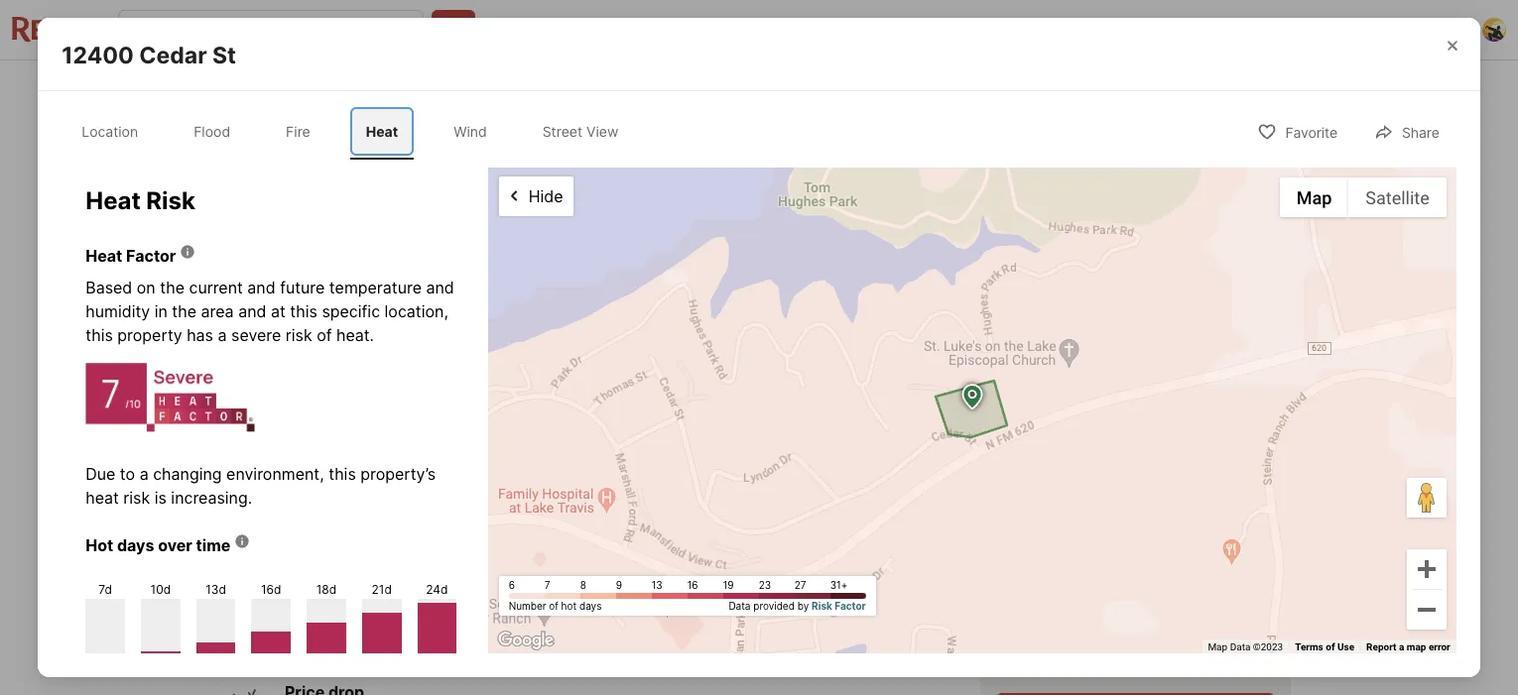 Task type: vqa. For each thing, say whether or not it's contained in the screenshot.
natural
no



Task type: locate. For each thing, give the bounding box(es) containing it.
baths
[[598, 603, 641, 622]]

risk right by
[[812, 601, 832, 613]]

heat for heat
[[366, 123, 398, 139]]

based
[[86, 278, 132, 298]]

1 vertical spatial 12400 cedar st
[[227, 526, 349, 546]]

tour left via
[[1135, 648, 1166, 662]]

location tab
[[66, 107, 154, 156]]

12400
[[62, 41, 134, 69], [227, 526, 277, 546]]

None button
[[1008, 527, 1088, 613], [1184, 528, 1263, 612], [1008, 527, 1088, 613], [1184, 528, 1263, 612]]

23
[[759, 580, 771, 592]]

0 vertical spatial cedar
[[139, 41, 207, 69]]

12400 cedar st, austin, tx 78732 image
[[227, 116, 973, 464], [980, 116, 1291, 286], [980, 294, 1291, 464]]

1 horizontal spatial factor
[[835, 601, 866, 613]]

this down humidity at the left of the page
[[86, 326, 113, 345]]

$19,500,000 est. $139,241 /mo get pre-approved
[[227, 572, 465, 621]]

the
[[160, 278, 185, 298], [172, 302, 197, 322]]

1 horizontal spatial map
[[1297, 187, 1332, 208]]

0 horizontal spatial st
[[212, 41, 236, 69]]

15,394 sq ft
[[693, 572, 770, 622]]

2 vertical spatial of
[[1326, 642, 1335, 653]]

schools
[[797, 80, 849, 97]]

person
[[1058, 648, 1103, 662]]

map
[[1297, 187, 1332, 208], [1208, 642, 1228, 653]]

0 vertical spatial of
[[317, 326, 332, 345]]

due to a changing environment, this property's heat risk is increasing.
[[86, 464, 436, 508]]

1 horizontal spatial risk
[[286, 326, 312, 345]]

cedar up the flood
[[139, 41, 207, 69]]

0 vertical spatial share
[[1237, 79, 1274, 96]]

6
[[513, 572, 528, 600], [509, 580, 515, 592]]

1 vertical spatial 12400
[[227, 526, 277, 546]]

factor up on
[[126, 246, 176, 266]]

this down the future
[[290, 302, 317, 322]]

of for terms of use
[[1326, 642, 1335, 653]]

tab list down search
[[62, 103, 654, 160]]

12400 cedar st element
[[62, 17, 260, 70]]

of left heat.
[[317, 326, 332, 345]]

1 horizontal spatial favorite button
[[1241, 111, 1355, 152]]

google image
[[493, 629, 559, 654]]

of for number of hot days
[[549, 601, 559, 613]]

x-out button
[[1085, 66, 1184, 107]]

0 vertical spatial 12400
[[62, 41, 134, 69]]

report a map error
[[1367, 642, 1451, 653]]

user photo image
[[1483, 18, 1506, 42]]

menu bar
[[1280, 178, 1447, 217]]

0 horizontal spatial 12400
[[62, 41, 134, 69]]

favorite
[[1008, 79, 1060, 96], [1285, 124, 1338, 141]]

tour via video chat
[[1135, 648, 1257, 662]]

tour left with
[[996, 504, 1032, 523]]

x-out
[[1130, 79, 1167, 96]]

0 vertical spatial the
[[160, 278, 185, 298]]

1 vertical spatial risk
[[123, 488, 150, 508]]

risk left "is"
[[123, 488, 150, 508]]

1 vertical spatial this
[[86, 326, 113, 345]]

a severe risk of heat.
[[218, 326, 374, 345]]

0 vertical spatial days
[[117, 536, 154, 556]]

share inside 12400 cedar st dialog
[[1402, 124, 1440, 141]]

st up 18d
[[332, 526, 349, 546]]

map inside popup button
[[1297, 187, 1332, 208]]

1 vertical spatial favorite button
[[1241, 111, 1355, 152]]

environment,
[[226, 464, 324, 484]]

6 for 6
[[509, 580, 515, 592]]

fire tab
[[270, 107, 326, 156]]

0 vertical spatial favorite button
[[963, 66, 1077, 107]]

0 vertical spatial favorite
[[1008, 79, 1060, 96]]

1 vertical spatial st
[[332, 526, 349, 546]]

2 horizontal spatial of
[[1326, 642, 1335, 653]]

fire
[[286, 123, 310, 139]]

humidity
[[86, 302, 150, 322]]

1 vertical spatial heat
[[86, 187, 141, 215]]

12400 cedar st down for sale -
[[227, 526, 349, 546]]

property
[[490, 80, 547, 97]]

error
[[1429, 642, 1451, 653]]

tab list containing location
[[62, 103, 654, 160]]

tab list
[[227, 61, 887, 112], [62, 103, 654, 160]]

pre-
[[372, 605, 401, 621]]

1 horizontal spatial this
[[290, 302, 317, 322]]

over
[[158, 536, 192, 556]]

tab list up street
[[227, 61, 887, 112]]

map button
[[1280, 178, 1349, 217]]

1 vertical spatial favorite
[[1285, 124, 1338, 141]]

map left satellite popup button at the top of page
[[1297, 187, 1332, 208]]

sq
[[693, 603, 713, 622]]

0 horizontal spatial favorite button
[[963, 66, 1077, 107]]

12400 cedar st up 'location'
[[62, 41, 236, 69]]

tour for tour in person
[[1010, 648, 1041, 662]]

location
[[82, 123, 138, 139]]

menu bar containing map
[[1280, 178, 1447, 217]]

wind tab
[[438, 107, 503, 156]]

temperature
[[329, 278, 422, 298]]

number of hot days
[[509, 601, 602, 613]]

this left "property's"
[[329, 464, 356, 484]]

favorite for x-out
[[1008, 79, 1060, 96]]

heat
[[366, 123, 398, 139], [86, 187, 141, 215], [86, 246, 122, 266]]

2 vertical spatial heat
[[86, 246, 122, 266]]

heat down overview tab
[[366, 123, 398, 139]]

share button
[[1192, 66, 1291, 107], [1358, 111, 1457, 152]]

0 horizontal spatial risk
[[123, 488, 150, 508]]

of left hot
[[549, 601, 559, 613]]

1 vertical spatial of
[[549, 601, 559, 613]]

data left "©2023"
[[1230, 642, 1251, 653]]

data
[[729, 601, 751, 613], [1230, 642, 1251, 653]]

13
[[652, 580, 663, 592]]

hot
[[561, 601, 577, 613]]

risk inside "due to a changing environment, this property's heat risk is increasing."
[[123, 488, 150, 508]]

st up the flood
[[212, 41, 236, 69]]

0 horizontal spatial map
[[1208, 642, 1228, 653]]

0 vertical spatial 12400 cedar st
[[62, 41, 236, 69]]

factor down 31+
[[835, 601, 866, 613]]

0 horizontal spatial risk
[[146, 187, 196, 215]]

to
[[120, 464, 135, 484]]

19
[[723, 580, 734, 592]]

of
[[317, 326, 332, 345], [549, 601, 559, 613], [1326, 642, 1335, 653]]

days
[[117, 536, 154, 556], [579, 601, 602, 613]]

0 vertical spatial map
[[1297, 187, 1332, 208]]

2 horizontal spatial this
[[329, 464, 356, 484]]

1 vertical spatial map
[[1208, 642, 1228, 653]]

days right hot
[[579, 601, 602, 613]]

list box
[[996, 633, 1275, 677]]

risk
[[286, 326, 312, 345], [123, 488, 150, 508]]

0 vertical spatial heat
[[366, 123, 398, 139]]

hot
[[86, 536, 113, 556]]

heat for heat factor
[[86, 246, 122, 266]]

0 horizontal spatial share
[[1237, 79, 1274, 96]]

favorite for share
[[1285, 124, 1338, 141]]

heat inside tab
[[366, 123, 398, 139]]

property's
[[360, 464, 436, 484]]

submit search image
[[444, 20, 463, 40]]

1 horizontal spatial of
[[549, 601, 559, 613]]

days right hot on the left of page
[[117, 536, 154, 556]]

risk right severe
[[286, 326, 312, 345]]

share for share button to the bottom
[[1402, 124, 1440, 141]]

0 horizontal spatial of
[[317, 326, 332, 345]]

$19,500,000
[[227, 572, 373, 600]]

agent
[[1204, 504, 1249, 523]]

heat up based
[[86, 246, 122, 266]]

78732
[[438, 526, 485, 546]]

1 vertical spatial cedar
[[281, 526, 328, 546]]

6 inside the 6 beds
[[513, 572, 528, 600]]

0 vertical spatial in
[[154, 302, 168, 322]]

tour in person
[[1010, 648, 1103, 662]]

0 vertical spatial factor
[[126, 246, 176, 266]]

est.
[[227, 605, 252, 621]]

1 horizontal spatial favorite
[[1285, 124, 1338, 141]]

share
[[1237, 79, 1274, 96], [1402, 124, 1440, 141]]

this inside "due to a changing environment, this property's heat risk is increasing."
[[329, 464, 356, 484]]

31+
[[830, 580, 848, 592]]

0 vertical spatial share button
[[1192, 66, 1291, 107]]

1 horizontal spatial share
[[1402, 124, 1440, 141]]

a right to
[[140, 464, 149, 484]]

property details
[[490, 80, 594, 97]]

the up has
[[172, 302, 197, 322]]

0 horizontal spatial cedar
[[139, 41, 207, 69]]

8
[[580, 580, 586, 592]]

24d
[[426, 583, 448, 597]]

6 beds
[[513, 572, 551, 622]]

1 vertical spatial days
[[579, 601, 602, 613]]

0 vertical spatial risk
[[146, 187, 196, 215]]

next image
[[1251, 554, 1283, 586]]

1 horizontal spatial data
[[1230, 642, 1251, 653]]

2 vertical spatial this
[[329, 464, 356, 484]]

and
[[247, 278, 276, 298], [426, 278, 454, 298], [238, 302, 266, 322]]

6 for 6 beds
[[513, 572, 528, 600]]

©2023
[[1253, 642, 1283, 653]]

heat
[[86, 488, 119, 508]]

data down 15,394
[[729, 601, 751, 613]]

0 horizontal spatial data
[[729, 601, 751, 613]]

0 vertical spatial risk
[[286, 326, 312, 345]]

share button right out
[[1192, 66, 1291, 107]]

data provided by risk factor
[[729, 601, 866, 613]]

tab list containing search
[[227, 61, 887, 112]]

12400 up 'location'
[[62, 41, 134, 69]]

of left use
[[1326, 642, 1335, 653]]

1 vertical spatial factor
[[835, 601, 866, 613]]

1 horizontal spatial in
[[1044, 648, 1055, 662]]

tab list inside 12400 cedar st dialog
[[62, 103, 654, 160]]

1 vertical spatial share
[[1402, 124, 1440, 141]]

21d
[[372, 583, 392, 597]]

out
[[1144, 79, 1167, 96]]

0 vertical spatial st
[[212, 41, 236, 69]]

heat up heat factor
[[86, 187, 141, 215]]

0 horizontal spatial in
[[154, 302, 168, 322]]

13d
[[206, 583, 226, 597]]

risk up heat factor
[[146, 187, 196, 215]]

1 vertical spatial share button
[[1358, 111, 1457, 152]]

$139,241
[[256, 605, 315, 621]]

in left 'person'
[[1044, 648, 1055, 662]]

map
[[1407, 642, 1426, 653]]

share button up satellite popup button at the top of page
[[1358, 111, 1457, 152]]

map data ©2023
[[1208, 642, 1283, 653]]

1 horizontal spatial share button
[[1358, 111, 1457, 152]]

property
[[117, 326, 182, 345]]

list box containing tour in person
[[996, 633, 1275, 677]]

tax
[[683, 80, 704, 97]]

the right on
[[160, 278, 185, 298]]

favorite inside 12400 cedar st dialog
[[1285, 124, 1338, 141]]

6 inside 12400 cedar st dialog
[[509, 580, 515, 592]]

heat tab
[[350, 107, 414, 156]]

0 horizontal spatial share button
[[1192, 66, 1291, 107]]

1 horizontal spatial risk
[[812, 601, 832, 613]]

map for map
[[1297, 187, 1332, 208]]

tour left 'person'
[[1010, 648, 1041, 662]]

in
[[154, 302, 168, 322], [1044, 648, 1055, 662]]

1 vertical spatial in
[[1044, 648, 1055, 662]]

terms of use
[[1295, 642, 1355, 653]]

cedar down sale at the left bottom
[[281, 526, 328, 546]]

in up the property
[[154, 302, 168, 322]]

details
[[551, 80, 594, 97]]

heat factor
[[86, 246, 176, 266]]

0 horizontal spatial favorite
[[1008, 79, 1060, 96]]

12400 down for
[[227, 526, 277, 546]]

property details tab
[[468, 65, 616, 112]]

has
[[187, 326, 213, 345]]

and up severe
[[238, 302, 266, 322]]

1 vertical spatial the
[[172, 302, 197, 322]]

favorite button for x-out
[[963, 66, 1077, 107]]

map right via
[[1208, 642, 1228, 653]]

st inside 12400 cedar st element
[[212, 41, 236, 69]]



Task type: describe. For each thing, give the bounding box(es) containing it.
by
[[798, 601, 809, 613]]

16d
[[261, 583, 281, 597]]

view
[[586, 123, 619, 139]]

terms of use link
[[1295, 642, 1355, 653]]

street
[[542, 123, 583, 139]]

changing
[[153, 464, 222, 484]]

0 horizontal spatial days
[[117, 536, 154, 556]]

sale
[[277, 490, 311, 507]]

baths link
[[598, 603, 641, 622]]

heat risk
[[86, 187, 196, 215]]

number
[[509, 601, 546, 613]]

0 horizontal spatial this
[[86, 326, 113, 345]]

map entry image
[[818, 488, 950, 620]]

get pre-approved link
[[345, 605, 465, 621]]

video
[[1190, 648, 1224, 662]]

hide
[[529, 187, 563, 206]]

0 vertical spatial this
[[290, 302, 317, 322]]

18d
[[316, 583, 337, 597]]

7
[[544, 580, 550, 592]]

hot days over time
[[86, 536, 231, 556]]

chat
[[1227, 648, 1257, 662]]

search
[[289, 80, 337, 97]]

27
[[795, 580, 806, 592]]

sale
[[638, 80, 667, 97]]

10
[[598, 572, 625, 600]]

tab list for x-out
[[227, 61, 887, 112]]

premier
[[1140, 504, 1201, 523]]

heat.
[[336, 326, 374, 345]]

at
[[271, 302, 286, 322]]

menu bar inside 12400 cedar st dialog
[[1280, 178, 1447, 217]]

beds
[[513, 603, 551, 622]]

sale & tax history
[[638, 80, 753, 97]]

1 horizontal spatial cedar
[[281, 526, 328, 546]]

a right with
[[1073, 504, 1082, 523]]

a left map at the bottom
[[1399, 642, 1404, 653]]

with
[[1035, 504, 1070, 523]]

favorite button for share
[[1241, 111, 1355, 152]]

overview
[[381, 80, 446, 97]]

area
[[201, 302, 234, 322]]

location,
[[385, 302, 448, 322]]

map for map data ©2023
[[1208, 642, 1228, 653]]

12400 cedar st dialog
[[38, 0, 1482, 696]]

current
[[189, 278, 243, 298]]

-
[[315, 490, 321, 507]]

use
[[1338, 642, 1355, 653]]

0 horizontal spatial factor
[[126, 246, 176, 266]]

Thursday button
[[1096, 528, 1176, 612]]

thursday
[[1103, 591, 1158, 604]]

9
[[616, 580, 622, 592]]

time
[[196, 536, 231, 556]]

tab list for share
[[62, 103, 654, 160]]

sale & tax history tab
[[616, 65, 775, 112]]

severe
[[231, 326, 281, 345]]

cedar inside dialog
[[139, 41, 207, 69]]

&
[[670, 80, 679, 97]]

street view
[[542, 123, 619, 139]]

get
[[345, 605, 369, 621]]

schools tab
[[775, 65, 871, 112]]

wind
[[454, 123, 487, 139]]

1 horizontal spatial st
[[332, 526, 349, 546]]

1 vertical spatial data
[[1230, 642, 1251, 653]]

flood
[[194, 123, 230, 139]]

for
[[245, 490, 273, 507]]

via
[[1169, 648, 1187, 662]]

approved
[[401, 605, 465, 621]]

12400 inside dialog
[[62, 41, 134, 69]]

16
[[687, 580, 698, 592]]

increasing.
[[171, 488, 252, 508]]

heat factor score logo image
[[86, 347, 255, 433]]

tour for tour via video chat
[[1135, 648, 1166, 662]]

ft
[[717, 603, 732, 622]]

City, Address, School, Agent, ZIP search field
[[118, 10, 424, 50]]

future
[[280, 278, 325, 298]]

provided
[[753, 601, 795, 613]]

and up location,
[[426, 278, 454, 298]]

1 horizontal spatial days
[[579, 601, 602, 613]]

a right has
[[218, 326, 227, 345]]

heat for heat risk
[[86, 187, 141, 215]]

0 vertical spatial data
[[729, 601, 751, 613]]

in inside based on the current and future temperature and humidity in the area and at this specific location, this property has
[[154, 302, 168, 322]]

based on the current and future temperature and humidity in the area and at this specific location, this property has
[[86, 278, 454, 345]]

tour for tour with a redfin premier agent
[[996, 504, 1032, 523]]

/mo
[[315, 605, 341, 621]]

is
[[154, 488, 167, 508]]

satellite
[[1366, 187, 1430, 208]]

12400 cedar st inside dialog
[[62, 41, 236, 69]]

1 horizontal spatial 12400
[[227, 526, 277, 546]]

and up the at
[[247, 278, 276, 298]]

a inside "due to a changing environment, this property's heat risk is increasing."
[[140, 464, 149, 484]]

terms
[[1295, 642, 1324, 653]]

10d
[[150, 583, 171, 597]]

hide button
[[499, 177, 573, 216]]

overview tab
[[359, 65, 468, 112]]

flood tab
[[178, 107, 246, 156]]

report
[[1367, 642, 1397, 653]]

map region
[[465, 0, 1482, 696]]

7d
[[99, 583, 112, 597]]

redfin
[[1086, 504, 1136, 523]]

search link
[[249, 76, 337, 100]]

street view tab
[[527, 107, 634, 156]]

due
[[86, 464, 115, 484]]

10 baths
[[598, 572, 641, 622]]

specific
[[322, 302, 380, 322]]

report a map error link
[[1367, 642, 1451, 653]]

15,394
[[693, 572, 770, 600]]

share for leftmost share button
[[1237, 79, 1274, 96]]

history
[[707, 80, 753, 97]]

1 vertical spatial risk
[[812, 601, 832, 613]]



